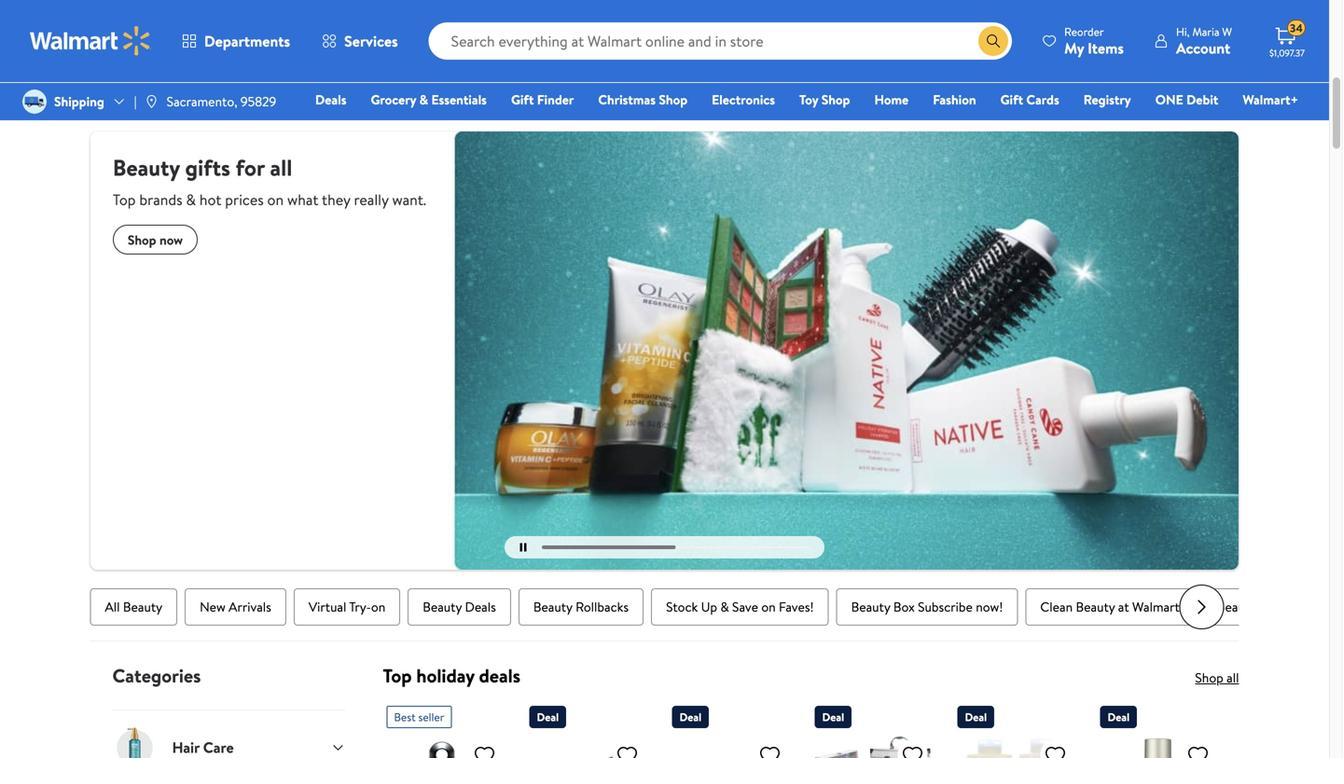 Task type: describe. For each thing, give the bounding box(es) containing it.
electronics link
[[704, 90, 784, 110]]

cards
[[1027, 90, 1060, 109]]

one debit
[[1156, 90, 1219, 109]]

now!
[[976, 598, 1003, 616]]

deal for olaplex no.4 bond maintenance shampoo 8.5 oz & no.5 conditioner 8.5 oz combo pack image
[[965, 709, 987, 725]]

beauty rollbacks
[[533, 598, 629, 616]]

1 vertical spatial all
[[1227, 669, 1239, 687]]

best
[[394, 709, 416, 725]]

beauty inside all beauty link
[[123, 598, 162, 616]]

hi,
[[1176, 24, 1190, 40]]

stock up & save on faves!
[[666, 598, 814, 616]]

beauty for gifts
[[113, 152, 180, 183]]

hi, maria w account
[[1176, 24, 1232, 58]]

& right grocery
[[419, 90, 428, 109]]

giorgio armani acqua di gio eau de toilette, cologne for men, 3.4 oz image
[[1100, 736, 1217, 758]]

registry link
[[1075, 90, 1140, 110]]

beauty gifts for all top brands & hot prices on what they really want.
[[113, 152, 426, 210]]

deal for disney frozen - townley girl train case cosmetic pretend play toy and gift for girls, ages 3+ "image"
[[822, 709, 845, 725]]

one
[[1156, 90, 1184, 109]]

gift cards link
[[992, 90, 1068, 110]]

deals link
[[307, 90, 355, 110]]

premium beauty
[[124, 83, 229, 104]]

pause image
[[520, 543, 527, 552]]

grocery & essentials
[[371, 90, 487, 109]]

deal for nautica blue men's 2-pc. eau de toilette & body spray holiday gift set 'image'
[[680, 709, 702, 725]]

essentials
[[431, 90, 487, 109]]

virtual try-on
[[309, 598, 386, 616]]

faves!
[[779, 598, 814, 616]]

add to favorites list, nautica blue men's 2-pc. eau de toilette & body spray holiday gift set image
[[759, 743, 781, 758]]

maria
[[1193, 24, 1220, 40]]

Search search field
[[429, 22, 1012, 60]]

new arrivals
[[200, 598, 271, 616]]

departments
[[204, 31, 290, 51]]

items
[[1088, 38, 1124, 58]]

shop all
[[1196, 669, 1239, 687]]

walmart+
[[1243, 90, 1299, 109]]

christmas shop link
[[590, 90, 696, 110]]

$1,097.37
[[1270, 47, 1305, 59]]

add to favorites list, dyson supersonic hair dryer | latest generation | white/silver | refurbished image
[[473, 743, 496, 758]]

all beauty link
[[90, 589, 177, 626]]

 image for shipping
[[22, 90, 47, 114]]

& for curly
[[967, 83, 977, 104]]

top inside beauty gifts for all top brands & hot prices on what they really want.
[[113, 190, 136, 210]]

olaplex no.4 bond maintenance shampoo 8.5 oz & no.5 conditioner 8.5 oz combo pack image
[[958, 736, 1074, 758]]

sacramento,
[[167, 92, 237, 111]]

registry
[[1084, 90, 1131, 109]]

care
[[203, 738, 234, 758]]

suncare
[[737, 83, 788, 104]]

shop right 'christmas'
[[659, 90, 688, 109]]

$10
[[1298, 598, 1316, 616]]

best seller
[[394, 709, 444, 725]]

christmas shop
[[598, 90, 688, 109]]

34
[[1290, 20, 1303, 36]]

home
[[875, 90, 909, 109]]

men's grooming link
[[1066, 0, 1239, 105]]

beauty for rollbacks
[[533, 598, 573, 616]]

next slide for navpills list image
[[1180, 585, 1224, 630]]

departments button
[[166, 19, 306, 63]]

w
[[1223, 24, 1232, 40]]

deal for giorgio armani acqua di gio eau de toilette, cologne for men, 3.4 oz image on the bottom right of the page
[[1108, 709, 1130, 725]]

curly hair & more
[[901, 83, 1014, 104]]

5 product group from the left
[[958, 699, 1074, 758]]

all inside beauty gifts for all top brands & hot prices on what they really want.
[[270, 152, 292, 183]]

clean beauty at walmart link
[[1026, 589, 1195, 626]]

stock
[[666, 598, 698, 616]]

1 horizontal spatial on
[[371, 598, 386, 616]]

walmart+ link
[[1235, 90, 1307, 110]]

fashion link
[[925, 90, 985, 110]]

gift for gift finder
[[511, 90, 534, 109]]

all
[[105, 598, 120, 616]]

beauty deals
[[423, 598, 496, 616]]

shop now link
[[113, 225, 198, 255]]

6 product group from the left
[[1100, 699, 1217, 758]]

clean
[[1041, 598, 1073, 616]]

clean beauty at walmart
[[1041, 598, 1180, 616]]

home link
[[866, 90, 917, 110]]

sacramento, 95829
[[167, 92, 276, 111]]

electronics
[[712, 90, 775, 109]]

95829
[[241, 92, 276, 111]]

Walmart Site-Wide search field
[[429, 22, 1012, 60]]

beauty tech & tools link
[[481, 0, 654, 105]]

services button
[[306, 19, 414, 63]]

toy shop
[[800, 90, 850, 109]]

suncare link
[[676, 0, 849, 105]]

men's
[[1101, 83, 1139, 104]]

disney frozen - townley girl train case cosmetic pretend play toy and gift for girls, ages 3+ image
[[815, 736, 932, 758]]

& for stock
[[721, 598, 729, 616]]

my
[[1065, 38, 1084, 58]]

gift finder
[[511, 90, 574, 109]]

virtual
[[309, 598, 346, 616]]

holiday
[[416, 663, 475, 689]]

add to favorites list, giorgio armani acqua di gio eau de toilette, cologne for men, 3.4 oz image
[[1187, 743, 1210, 758]]

gifts
[[185, 152, 230, 183]]

0 vertical spatial deals
[[315, 90, 347, 109]]

up
[[701, 598, 717, 616]]

for
[[236, 152, 265, 183]]

toy
[[800, 90, 819, 109]]

reorder my items
[[1065, 24, 1124, 58]]

beauty under $10
[[1217, 598, 1316, 616]]

grocery & essentials link
[[362, 90, 495, 110]]

new
[[200, 598, 226, 616]]

categories
[[112, 663, 201, 689]]



Task type: vqa. For each thing, say whether or not it's contained in the screenshot.
Shop
yes



Task type: locate. For each thing, give the bounding box(es) containing it.
 image
[[22, 90, 47, 114], [144, 94, 159, 109]]

deal up nautica blue men's 2-pc. eau de toilette & body spray holiday gift set 'image'
[[680, 709, 702, 725]]

debit
[[1187, 90, 1219, 109]]

& right 'tech'
[[585, 83, 595, 104]]

beauty up brands
[[113, 152, 180, 183]]

they
[[322, 190, 350, 210]]

2 gift from the left
[[1001, 90, 1023, 109]]

deals up deals
[[465, 598, 496, 616]]

premium
[[124, 83, 182, 104]]

brands
[[139, 190, 182, 210]]

deal up olaplex no.4 bond maintenance shampoo 8.5 oz & no.5 conditioner 8.5 oz combo pack image
[[965, 709, 987, 725]]

add to favorites list, olaplex no.4 bond maintenance shampoo 8.5 oz & no.5 conditioner 8.5 oz combo pack image
[[1044, 743, 1067, 758]]

try-
[[349, 598, 371, 616]]

 image right |
[[144, 94, 159, 109]]

1 horizontal spatial  image
[[144, 94, 159, 109]]

beauty up holiday
[[423, 598, 462, 616]]

gift finder link
[[503, 90, 582, 110]]

list
[[79, 0, 1251, 105]]

services
[[344, 31, 398, 51]]

& inside beauty gifts for all top brands & hot prices on what they really want.
[[186, 190, 196, 210]]

1 deal from the left
[[537, 709, 559, 725]]

beauty for box
[[851, 598, 891, 616]]

0 horizontal spatial top
[[113, 190, 136, 210]]

0 horizontal spatial on
[[267, 190, 284, 210]]

beauty inside beauty box subscribe now! link
[[851, 598, 891, 616]]

1 vertical spatial deals
[[465, 598, 496, 616]]

beauty left at
[[1076, 598, 1115, 616]]

add to favorites list, disney frozen - townley girl train case cosmetic pretend play toy and gift for girls, ages 3+ image
[[902, 743, 924, 758]]

on right "save"
[[762, 598, 776, 616]]

fashion
[[933, 90, 976, 109]]

really
[[354, 190, 389, 210]]

2 deal from the left
[[680, 709, 702, 725]]

 image left shipping
[[22, 90, 47, 114]]

deal up giorgio armani acqua di gio eau de toilette, cologne for men, 3.4 oz image on the bottom right of the page
[[1108, 709, 1130, 725]]

finder
[[537, 90, 574, 109]]

want.
[[392, 190, 426, 210]]

beautyspacenk
[[320, 83, 423, 104]]

 image for sacramento, 95829
[[144, 94, 159, 109]]

beauty for under
[[1217, 598, 1256, 616]]

shop now
[[128, 231, 183, 249]]

beauty box subscribe now!
[[851, 598, 1003, 616]]

0 vertical spatial top
[[113, 190, 136, 210]]

reorder
[[1065, 24, 1104, 40]]

nautica blue men's 2-pc. eau de toilette & body spray holiday gift set image
[[672, 736, 789, 758]]

1 horizontal spatial gift
[[1001, 90, 1023, 109]]

0 horizontal spatial all
[[270, 152, 292, 183]]

on right virtual
[[371, 598, 386, 616]]

gift cards
[[1001, 90, 1060, 109]]

beauty box subscribe now! link
[[836, 589, 1018, 626]]

gift
[[511, 90, 534, 109], [1001, 90, 1023, 109]]

arrivals
[[229, 598, 271, 616]]

walmart image
[[30, 26, 151, 56]]

hair
[[172, 738, 200, 758]]

curly hair & more link
[[871, 0, 1044, 105]]

deal up disney frozen - townley girl train case cosmetic pretend play toy and gift for girls, ages 3+ "image"
[[822, 709, 845, 725]]

on inside beauty gifts for all top brands & hot prices on what they really want.
[[267, 190, 284, 210]]

beautyspacenk link
[[285, 0, 458, 105]]

men's grooming
[[1101, 83, 1205, 104]]

3 deal from the left
[[822, 709, 845, 725]]

shop right toy
[[822, 90, 850, 109]]

deals left grocery
[[315, 90, 347, 109]]

& right up
[[721, 598, 729, 616]]

beauty inside beauty under $10 link
[[1217, 598, 1256, 616]]

beauty left 'tech'
[[504, 83, 549, 104]]

now
[[159, 231, 183, 249]]

shop left now
[[128, 231, 156, 249]]

beauty
[[185, 83, 229, 104]]

christmas
[[598, 90, 656, 109]]

rollbacks
[[576, 598, 629, 616]]

beauty inside "beauty tech & tools" link
[[504, 83, 549, 104]]

1 vertical spatial top
[[383, 663, 412, 689]]

deals
[[315, 90, 347, 109], [465, 598, 496, 616]]

& right hair on the top right
[[967, 83, 977, 104]]

top left brands
[[113, 190, 136, 210]]

1 horizontal spatial deals
[[465, 598, 496, 616]]

save
[[732, 598, 758, 616]]

account
[[1176, 38, 1231, 58]]

shop down the next slide for navpills list icon
[[1196, 669, 1224, 687]]

beauty tech & tools
[[504, 83, 630, 104]]

beauty inside "clean beauty at walmart" link
[[1076, 598, 1115, 616]]

product group
[[387, 699, 503, 758], [529, 699, 646, 758], [672, 699, 789, 758], [815, 699, 932, 758], [958, 699, 1074, 758], [1100, 699, 1217, 758]]

premium beauty link
[[90, 0, 263, 105]]

billie eilish eilish eau de parfum, perfume for women, 1 oz image
[[529, 736, 646, 758]]

what
[[287, 190, 319, 210]]

|
[[134, 92, 137, 111]]

beauty inside beauty gifts for all top brands & hot prices on what they really want.
[[113, 152, 180, 183]]

beauty right all
[[123, 598, 162, 616]]

0 horizontal spatial gift
[[511, 90, 534, 109]]

list containing premium beauty
[[79, 0, 1251, 105]]

0 horizontal spatial  image
[[22, 90, 47, 114]]

deal up billie eilish eilish eau de parfum, perfume for women, 1 oz image
[[537, 709, 559, 725]]

5 deal from the left
[[1108, 709, 1130, 725]]

beauty for tech
[[504, 83, 549, 104]]

beauty left rollbacks
[[533, 598, 573, 616]]

beauty for deals
[[423, 598, 462, 616]]

3 product group from the left
[[672, 699, 789, 758]]

shop all link
[[1196, 669, 1239, 687]]

gift left finder at the top left of the page
[[511, 90, 534, 109]]

1 horizontal spatial top
[[383, 663, 412, 689]]

one debit link
[[1147, 90, 1227, 110]]

0 horizontal spatial deals
[[315, 90, 347, 109]]

new arrivals link
[[185, 589, 286, 626]]

curly
[[901, 83, 936, 104]]

2 product group from the left
[[529, 699, 646, 758]]

0 vertical spatial all
[[270, 152, 292, 183]]

1 horizontal spatial all
[[1227, 669, 1239, 687]]

tech
[[552, 83, 581, 104]]

tools
[[598, 83, 630, 104]]

all beauty
[[105, 598, 162, 616]]

under
[[1260, 598, 1294, 616]]

& for beauty
[[585, 83, 595, 104]]

toy shop link
[[791, 90, 859, 110]]

gift for gift cards
[[1001, 90, 1023, 109]]

grooming
[[1142, 83, 1205, 104]]

deal for billie eilish eilish eau de parfum, perfume for women, 1 oz image
[[537, 709, 559, 725]]

1 gift from the left
[[511, 90, 534, 109]]

2 horizontal spatial on
[[762, 598, 776, 616]]

grocery
[[371, 90, 416, 109]]

beauty deals link
[[408, 589, 511, 626]]

walmart
[[1133, 598, 1180, 616]]

all
[[270, 152, 292, 183], [1227, 669, 1239, 687]]

hot
[[200, 190, 222, 210]]

all right for
[[270, 152, 292, 183]]

& left hot
[[186, 190, 196, 210]]

all down beauty under $10 link
[[1227, 669, 1239, 687]]

box
[[894, 598, 915, 616]]

search icon image
[[986, 34, 1001, 49]]

prices
[[225, 190, 264, 210]]

beauty left box
[[851, 598, 891, 616]]

1 product group from the left
[[387, 699, 503, 758]]

add to favorites list, billie eilish eilish eau de parfum, perfume for women, 1 oz image
[[616, 743, 639, 758]]

beauty left under
[[1217, 598, 1256, 616]]

4 product group from the left
[[815, 699, 932, 758]]

hair
[[939, 83, 963, 104]]

carousel controls navigation
[[505, 536, 825, 559]]

top up best
[[383, 663, 412, 689]]

product group containing best seller
[[387, 699, 503, 758]]

on left the what
[[267, 190, 284, 210]]

more
[[980, 83, 1014, 104]]

dyson supersonic hair dryer | latest generation | white/silver | refurbished image
[[387, 736, 503, 758]]

deal
[[537, 709, 559, 725], [680, 709, 702, 725], [822, 709, 845, 725], [965, 709, 987, 725], [1108, 709, 1130, 725]]

beauty inside beauty deals link
[[423, 598, 462, 616]]

top holiday deals
[[383, 663, 521, 689]]

beauty inside beauty rollbacks link
[[533, 598, 573, 616]]

4 deal from the left
[[965, 709, 987, 725]]

at
[[1118, 598, 1129, 616]]

gift left cards
[[1001, 90, 1023, 109]]

beauty rollbacks link
[[519, 589, 644, 626]]



